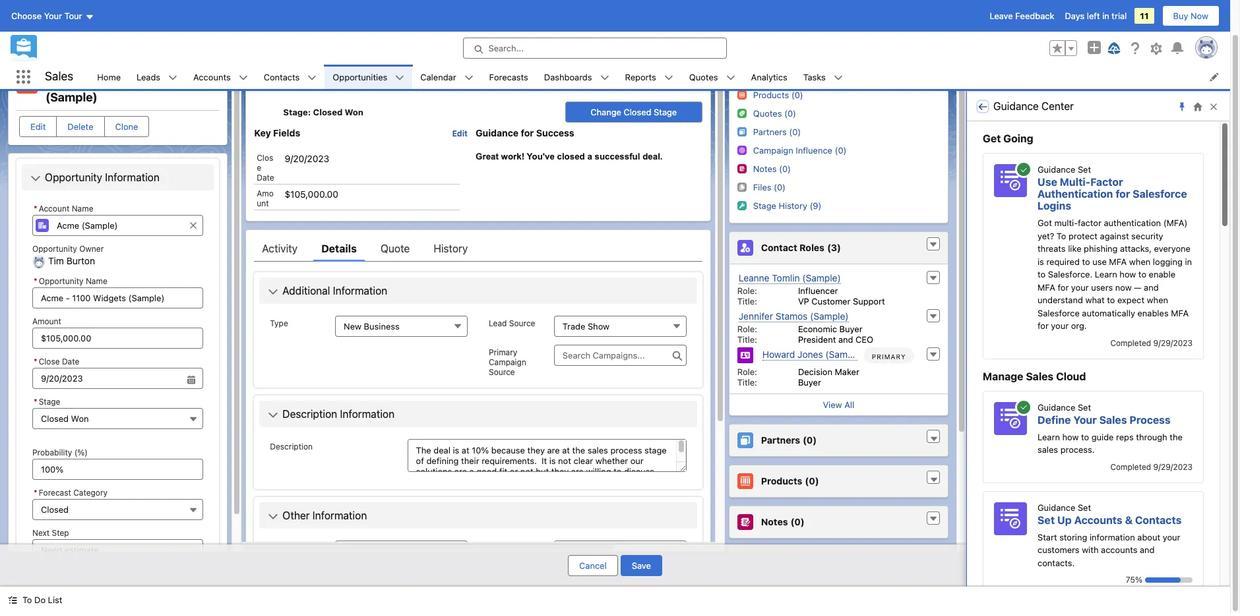 Task type: vqa. For each thing, say whether or not it's contained in the screenshot.
join
no



Task type: locate. For each thing, give the bounding box(es) containing it.
leanne tomlin (sample)
[[739, 273, 841, 284]]

text default image up type
[[268, 287, 279, 298]]

to
[[1057, 231, 1067, 241], [22, 595, 32, 606]]

role: for leanne tomlin (sample)
[[738, 286, 758, 296]]

your right about
[[1163, 532, 1181, 543]]

(0) for products (0)
[[806, 476, 820, 487]]

change closed stage button
[[566, 102, 703, 123]]

multi-
[[1061, 176, 1091, 188]]

1 vertical spatial quote
[[489, 554, 512, 564]]

to down is
[[1038, 269, 1046, 280]]

security
[[1132, 231, 1164, 241]]

buy now
[[1174, 11, 1209, 21]]

date up amo at left top
[[257, 173, 274, 183]]

9/29/2023 down enables on the bottom of the page
[[1154, 338, 1193, 348]]

1 vertical spatial role:
[[738, 324, 758, 335]]

sales left -
[[45, 69, 73, 83]]

mfa right enables on the bottom of the page
[[1172, 308, 1190, 318]]

1 horizontal spatial contacts
[[1136, 515, 1182, 526]]

0 horizontal spatial learn
[[1038, 432, 1061, 443]]

opportunity for opportunity owner
[[32, 244, 77, 254]]

1 horizontal spatial buyer
[[840, 324, 863, 335]]

Probability (%) text field
[[32, 460, 203, 481]]

when down attacks,
[[1130, 256, 1151, 267]]

closed down forecast
[[41, 505, 69, 516]]

campaign influence (0) link
[[754, 145, 847, 156]]

information for additional information
[[333, 285, 388, 297]]

completed down automatically
[[1111, 338, 1152, 348]]

accounts right leads list item
[[193, 72, 231, 82]]

and down about
[[1141, 545, 1155, 556]]

group down days on the top
[[1050, 40, 1078, 56]]

guidance up use
[[1038, 164, 1076, 175]]

1 completed 9/29/2023 from the top
[[1111, 338, 1193, 348]]

1 vertical spatial to
[[22, 595, 32, 606]]

5 * from the top
[[34, 489, 37, 499]]

and right —
[[1145, 282, 1159, 293]]

date right the "close"
[[62, 357, 79, 367]]

closed right :
[[313, 107, 343, 117]]

set inside guidance set define your sales process learn how to guide reps through the sales process.
[[1078, 402, 1092, 413]]

0 horizontal spatial accounts
[[193, 72, 231, 82]]

(0) right notes
[[791, 517, 805, 528]]

1 vertical spatial accounts
[[1075, 515, 1123, 526]]

1 horizontal spatial to
[[1057, 231, 1067, 241]]

2 vertical spatial role:
[[738, 367, 758, 378]]

0 vertical spatial how
[[1120, 269, 1137, 280]]

leads link
[[129, 65, 168, 89]]

mfa up understand
[[1038, 282, 1056, 293]]

1 completed from the top
[[1111, 338, 1152, 348]]

text default image left contacts link on the left top of the page
[[239, 73, 248, 82]]

text default image inside the to do list button
[[8, 596, 17, 605]]

0 horizontal spatial date
[[62, 357, 79, 367]]

0 vertical spatial salesforce
[[1134, 188, 1188, 200]]

howard jones (sample)
[[763, 349, 865, 360]]

closed right the change
[[624, 107, 652, 117]]

guidance up great
[[476, 127, 519, 139]]

information for other information
[[313, 510, 367, 522]]

expect
[[1118, 295, 1145, 306]]

1 vertical spatial (0)
[[806, 476, 820, 487]]

1 horizontal spatial how
[[1120, 269, 1137, 280]]

text default image inside leads list item
[[168, 73, 178, 82]]

text default image inside other information dropdown button
[[268, 512, 279, 523]]

2 vertical spatial (0)
[[791, 517, 805, 528]]

your down salesforce.
[[1072, 282, 1090, 293]]

(0) for notes (0)
[[791, 517, 805, 528]]

won
[[345, 107, 364, 117], [71, 414, 89, 425]]

1 vertical spatial completed
[[1111, 462, 1152, 472]]

1 title: from the top
[[738, 296, 758, 307]]

campaign down lead source
[[489, 358, 527, 367]]

sales up guide
[[1100, 414, 1128, 426]]

0 vertical spatial 9/29/2023
[[1154, 338, 1193, 348]]

name
[[72, 204, 93, 214], [86, 277, 107, 287]]

name right the account
[[72, 204, 93, 214]]

1 horizontal spatial quote
[[489, 554, 512, 564]]

list
[[89, 65, 1231, 89]]

start
[[1038, 532, 1058, 543]]

set for your
[[1078, 402, 1092, 413]]

1 vertical spatial learn
[[1038, 432, 1061, 443]]

text default image
[[396, 73, 405, 82], [464, 73, 474, 82], [726, 73, 736, 82], [929, 240, 939, 250], [268, 411, 279, 421], [268, 512, 279, 523], [929, 515, 939, 524], [8, 596, 17, 605]]

* inside * stage closed won
[[34, 398, 37, 408]]

0 horizontal spatial salesforce
[[1038, 308, 1080, 318]]

progress bar image
[[1146, 578, 1182, 583]]

and left ceo
[[839, 335, 854, 345]]

text default image for reports
[[665, 73, 674, 82]]

(sample) down president and ceo
[[826, 349, 865, 360]]

storing
[[1060, 532, 1088, 543]]

1 horizontal spatial in
[[1186, 256, 1193, 267]]

1 vertical spatial how
[[1063, 432, 1080, 443]]

0 vertical spatial sales
[[45, 69, 73, 83]]

probability (%)
[[32, 448, 88, 458]]

Next Step text field
[[32, 540, 203, 561]]

2 horizontal spatial mfa
[[1172, 308, 1190, 318]]

your inside guidance set define your sales process learn how to guide reps through the sales process.
[[1074, 414, 1098, 426]]

contacts inside guidance set set up accounts & contacts start storing information about your customers with accounts and contacts.
[[1136, 515, 1182, 526]]

your left org.
[[1052, 321, 1069, 331]]

contacts up "stage : closed won"
[[264, 72, 300, 82]]

text default image inside opportunity information dropdown button
[[30, 174, 41, 184]]

description for description
[[270, 442, 313, 452]]

role: down the jennifer
[[738, 324, 758, 335]]

text default image for leads
[[168, 73, 178, 82]]

text default image inside accounts list item
[[239, 73, 248, 82]]

group down amount text field
[[32, 355, 203, 390]]

contact up products (0)
[[754, 71, 785, 82]]

new
[[344, 321, 362, 332]]

9/29/2023 down the
[[1154, 462, 1193, 472]]

mfa right 'use'
[[1110, 256, 1128, 267]]

edit left delete button
[[30, 121, 46, 132]]

guidance inside guidance set define your sales process learn how to guide reps through the sales process.
[[1038, 402, 1076, 413]]

1 vertical spatial completed 9/29/2023
[[1111, 462, 1193, 472]]

stage down the "close"
[[39, 398, 60, 408]]

users
[[1092, 282, 1114, 293]]

got
[[1038, 218, 1053, 228]]

guidance inside guidance set set up accounts & contacts start storing information about your customers with accounts and contacts.
[[1038, 503, 1076, 513]]

in right left
[[1103, 11, 1110, 21]]

2 vertical spatial and
[[1141, 545, 1155, 556]]

(0)
[[803, 435, 817, 446], [806, 476, 820, 487], [791, 517, 805, 528]]

salesforce down understand
[[1038, 308, 1080, 318]]

sales
[[1038, 445, 1059, 455]]

0 vertical spatial group
[[1050, 40, 1078, 56]]

0 vertical spatial your
[[44, 11, 62, 21]]

1 vertical spatial description
[[270, 442, 313, 452]]

process
[[1130, 414, 1171, 426]]

campaign up the notes (0) on the top right of the page
[[754, 145, 794, 156]]

accounts inside list item
[[193, 72, 231, 82]]

to down multi-
[[1057, 231, 1067, 241]]

* close date
[[34, 357, 79, 367]]

guidance
[[994, 100, 1039, 112], [476, 127, 519, 139], [1038, 164, 1076, 175], [1038, 402, 1076, 413], [1038, 503, 1076, 513]]

define your sales process link
[[1038, 414, 1171, 426]]

activity link
[[262, 235, 298, 262]]

1 vertical spatial and
[[839, 335, 854, 345]]

0 horizontal spatial edit
[[30, 121, 46, 132]]

text default image up the account
[[30, 174, 41, 184]]

1 9/29/2023 from the top
[[1154, 338, 1193, 348]]

products (0) link
[[754, 90, 804, 101]]

(0) for partners (0)
[[803, 435, 817, 446]]

* for * stage closed won
[[34, 398, 37, 408]]

date for close
[[62, 357, 79, 367]]

guidance for guidance set define your sales process learn how to guide reps through the sales process.
[[1038, 402, 1076, 413]]

quotes (0)
[[754, 108, 797, 119]]

contacts up about
[[1136, 515, 1182, 526]]

2 role: from the top
[[738, 324, 758, 335]]

0 vertical spatial date
[[257, 173, 274, 183]]

maker
[[835, 367, 860, 378]]

completed for authentication
[[1111, 338, 1152, 348]]

(sample) for howard jones (sample)
[[826, 349, 865, 360]]

stage history (9) link
[[754, 201, 822, 212]]

1 vertical spatial date
[[62, 357, 79, 367]]

title:
[[738, 296, 758, 307], [738, 335, 758, 345], [738, 378, 758, 388]]

contact image
[[738, 348, 754, 364]]

role: down the contact icon
[[738, 367, 758, 378]]

contact roles image
[[738, 72, 747, 81]]

text default image inside "tasks" list item
[[834, 73, 843, 82]]

accounts link
[[186, 65, 239, 89]]

* inside * forecast category closed
[[34, 489, 37, 499]]

source
[[509, 319, 536, 329], [489, 367, 515, 377]]

2 vertical spatial mfa
[[1172, 308, 1190, 318]]

1 vertical spatial 9/29/2023
[[1154, 462, 1193, 472]]

guidance up up
[[1038, 503, 1076, 513]]

0 vertical spatial won
[[345, 107, 364, 117]]

won inside * stage closed won
[[71, 414, 89, 425]]

text default image
[[168, 73, 178, 82], [239, 73, 248, 82], [308, 73, 317, 82], [600, 73, 610, 82], [665, 73, 674, 82], [834, 73, 843, 82], [30, 174, 41, 184], [268, 287, 279, 298]]

text default image inside reports list item
[[665, 73, 674, 82]]

and inside "guidance set use multi-factor authentication for salesforce logins got multi-factor authentication (mfa) yet? to protect against security threats like phishing attacks, everyone is required to use mfa when logging in to salesforce. learn how to enable mfa for your users now — and understand what to expect when salesforce automatically enables mfa for your org."
[[1145, 282, 1159, 293]]

1 horizontal spatial mfa
[[1110, 256, 1128, 267]]

closed inside * forecast category closed
[[41, 505, 69, 516]]

* down "* close date"
[[34, 398, 37, 408]]

(sample)
[[46, 90, 98, 104], [803, 273, 841, 284], [811, 311, 849, 322], [826, 349, 865, 360]]

history
[[434, 243, 468, 255]]

role: down leanne
[[738, 286, 758, 296]]

products image
[[738, 90, 747, 99]]

edit down calendar list item
[[452, 129, 468, 139]]

3 role: from the top
[[738, 367, 758, 378]]

2 horizontal spatial your
[[1163, 532, 1181, 543]]

delete
[[68, 121, 93, 132]]

calendar list item
[[413, 65, 482, 89]]

2 9/29/2023 from the top
[[1154, 462, 1193, 472]]

1 vertical spatial source
[[489, 367, 515, 377]]

name down "owner"
[[86, 277, 107, 287]]

0 vertical spatial title:
[[738, 296, 758, 307]]

opportunity inside dropdown button
[[45, 172, 102, 183]]

accounts inside guidance set set up accounts & contacts start storing information about your customers with accounts and contacts.
[[1075, 515, 1123, 526]]

1 vertical spatial sales
[[1027, 371, 1054, 383]]

1 horizontal spatial accounts
[[1075, 515, 1123, 526]]

cloud
[[1057, 371, 1087, 383]]

0 horizontal spatial quote
[[381, 243, 410, 255]]

&
[[1126, 515, 1133, 526]]

progress bar progress bar
[[1146, 578, 1193, 583]]

(%)
[[74, 448, 88, 458]]

* for * account name
[[34, 204, 37, 214]]

1 vertical spatial opportunity
[[32, 244, 77, 254]]

your
[[44, 11, 62, 21], [1074, 414, 1098, 426]]

won for * stage closed won
[[71, 414, 89, 425]]

0 horizontal spatial won
[[71, 414, 89, 425]]

1 horizontal spatial learn
[[1096, 269, 1118, 280]]

customers
[[1038, 545, 1080, 556]]

analytics
[[752, 72, 788, 82]]

set inside "guidance set use multi-factor authentication for salesforce logins got multi-factor authentication (mfa) yet? to protect against security threats like phishing attacks, everyone is required to use mfa when logging in to salesforce. learn how to enable mfa for your users now — and understand what to expect when salesforce automatically enables mfa for your org."
[[1078, 164, 1092, 175]]

closed up probability
[[41, 414, 69, 425]]

group
[[1050, 40, 1078, 56], [32, 355, 203, 390]]

0 horizontal spatial buyer
[[799, 378, 822, 388]]

to up process.
[[1082, 432, 1090, 443]]

tab list containing activity
[[254, 235, 703, 262]]

None text field
[[32, 288, 203, 309], [32, 369, 203, 390], [32, 288, 203, 309], [32, 369, 203, 390]]

learn inside guidance set define your sales process learn how to guide reps through the sales process.
[[1038, 432, 1061, 443]]

* left the account
[[34, 204, 37, 214]]

completed 9/29/2023 down enables on the bottom of the page
[[1111, 338, 1193, 348]]

attacks,
[[1121, 244, 1152, 254]]

with
[[1083, 545, 1099, 556]]

Forecast Category, Closed button
[[32, 500, 203, 521]]

Lead Source button
[[554, 316, 687, 337]]

primary
[[872, 353, 907, 361]]

2 * from the top
[[34, 277, 37, 287]]

acme
[[46, 75, 78, 89]]

0 vertical spatial completed
[[1111, 338, 1152, 348]]

0 vertical spatial name
[[72, 204, 93, 214]]

vp customer support
[[799, 296, 886, 307]]

1 horizontal spatial group
[[1050, 40, 1078, 56]]

3 * from the top
[[34, 357, 37, 367]]

name for * opportunity name
[[86, 277, 107, 287]]

in down everyone
[[1186, 256, 1193, 267]]

(sample) down acme
[[46, 90, 98, 104]]

0 vertical spatial completed 9/29/2023
[[1111, 338, 1193, 348]]

set for up
[[1078, 503, 1092, 513]]

(sample) up the influencer
[[803, 273, 841, 284]]

group containing *
[[32, 355, 203, 390]]

opportunity up * account name
[[45, 172, 102, 183]]

contact roles (3)
[[762, 242, 842, 254]]

now
[[1191, 11, 1209, 21]]

0 horizontal spatial contacts
[[264, 72, 300, 82]]

contact up the 'tomlin'
[[762, 242, 798, 254]]

0 vertical spatial when
[[1130, 256, 1151, 267]]

how up now
[[1120, 269, 1137, 280]]

completed down reps
[[1111, 462, 1152, 472]]

about
[[1138, 532, 1161, 543]]

role:
[[738, 286, 758, 296], [738, 324, 758, 335], [738, 367, 758, 378]]

completed
[[1111, 338, 1152, 348], [1111, 462, 1152, 472]]

1 vertical spatial title:
[[738, 335, 758, 345]]

trade
[[563, 321, 586, 332]]

stage
[[283, 107, 308, 117], [654, 107, 677, 117], [754, 201, 777, 211], [39, 398, 60, 408]]

set up define your sales process link
[[1078, 402, 1092, 413]]

to do list button
[[0, 587, 70, 614]]

text default image right tasks
[[834, 73, 843, 82]]

guidance inside "guidance set use multi-factor authentication for salesforce logins got multi-factor authentication (mfa) yet? to protect against security threats like phishing attacks, everyone is required to use mfa when logging in to salesforce. learn how to enable mfa for your users now — and understand what to expect when salesforce automatically enables mfa for your org."
[[1038, 164, 1076, 175]]

your up guide
[[1074, 414, 1098, 426]]

quote down other information dropdown button at bottom
[[489, 554, 512, 564]]

opportunity down opportunity owner
[[39, 277, 84, 287]]

won down opportunities link at the left of page
[[345, 107, 364, 117]]

salesforce up the (mfa)
[[1134, 188, 1188, 200]]

cancel
[[580, 561, 607, 572]]

jennifer stamos (sample)
[[739, 311, 849, 322]]

4 * from the top
[[34, 398, 37, 408]]

1 vertical spatial in
[[1186, 256, 1193, 267]]

howard jones (sample) link
[[763, 349, 865, 361]]

0 horizontal spatial campaign
[[489, 358, 527, 367]]

text default image for contacts
[[308, 73, 317, 82]]

stage down reports list item on the top
[[654, 107, 677, 117]]

sales left cloud
[[1027, 371, 1054, 383]]

quote
[[381, 243, 410, 255], [489, 554, 512, 564]]

tab list
[[254, 235, 703, 262]]

stage history image
[[738, 201, 747, 210]]

1 horizontal spatial date
[[257, 173, 274, 183]]

choose your tour
[[11, 11, 82, 21]]

1 horizontal spatial won
[[345, 107, 364, 117]]

influence (0)
[[796, 145, 847, 156]]

in inside "guidance set use multi-factor authentication for salesforce logins got multi-factor authentication (mfa) yet? to protect against security threats like phishing attacks, everyone is required to use mfa when logging in to salesforce. learn how to enable mfa for your users now — and understand what to expect when salesforce automatically enables mfa for your org."
[[1186, 256, 1193, 267]]

won up (%)
[[71, 414, 89, 425]]

decision
[[799, 367, 833, 378]]

1 vertical spatial name
[[86, 277, 107, 287]]

text default image up :
[[308, 73, 317, 82]]

* for * forecast category closed
[[34, 489, 37, 499]]

0 vertical spatial contact
[[754, 71, 785, 82]]

buyer down howard jones (sample) link
[[799, 378, 822, 388]]

2 completed from the top
[[1111, 462, 1152, 472]]

0 horizontal spatial to
[[22, 595, 32, 606]]

1 vertical spatial campaign
[[489, 358, 527, 367]]

date inside 'group'
[[62, 357, 79, 367]]

stage inside button
[[654, 107, 677, 117]]

2 vertical spatial title:
[[738, 378, 758, 388]]

0 vertical spatial campaign
[[754, 145, 794, 156]]

how inside "guidance set use multi-factor authentication for salesforce logins got multi-factor authentication (mfa) yet? to protect against security threats like phishing attacks, everyone is required to use mfa when logging in to salesforce. learn how to enable mfa for your users now — and understand what to expect when salesforce automatically enables mfa for your org."
[[1120, 269, 1137, 280]]

against
[[1101, 231, 1130, 241]]

text default image for tasks
[[834, 73, 843, 82]]

* left forecast
[[34, 489, 37, 499]]

1 vertical spatial contacts
[[1136, 515, 1182, 526]]

1 vertical spatial your
[[1052, 321, 1069, 331]]

up
[[1058, 515, 1072, 526]]

1 role: from the top
[[738, 286, 758, 296]]

contact for contact roles (3)
[[754, 71, 785, 82]]

set up multi-
[[1078, 164, 1092, 175]]

set up set up accounts & contacts link at right
[[1078, 503, 1092, 513]]

guidance up going
[[994, 100, 1039, 112]]

contacts.
[[1038, 558, 1076, 569]]

your inside dropdown button
[[44, 11, 62, 21]]

1 horizontal spatial your
[[1072, 282, 1090, 293]]

calendar
[[421, 72, 457, 82]]

a
[[588, 152, 593, 162]]

title: up the jennifer
[[738, 296, 758, 307]]

guidance for guidance for success
[[476, 127, 519, 139]]

1 vertical spatial group
[[32, 355, 203, 390]]

won for stage : closed won
[[345, 107, 364, 117]]

like
[[1069, 244, 1082, 254]]

1 * from the top
[[34, 204, 37, 214]]

owner
[[79, 244, 104, 254]]

0 horizontal spatial in
[[1103, 11, 1110, 21]]

0 vertical spatial and
[[1145, 282, 1159, 293]]

2 vertical spatial sales
[[1100, 414, 1128, 426]]

0 vertical spatial (0)
[[803, 435, 817, 446]]

1 vertical spatial won
[[71, 414, 89, 425]]

description inside dropdown button
[[283, 408, 337, 420]]

(sample) up economic buyer
[[811, 311, 849, 322]]

0 vertical spatial to
[[1057, 231, 1067, 241]]

completed 9/29/2023 for use multi-factor authentication for salesforce logins
[[1111, 338, 1193, 348]]

0 horizontal spatial your
[[44, 11, 62, 21]]

roles
[[800, 242, 825, 254]]

guidance center
[[994, 100, 1075, 112]]

0 horizontal spatial sales
[[45, 69, 73, 83]]

0 vertical spatial contacts
[[264, 72, 300, 82]]

accounts up information
[[1075, 515, 1123, 526]]

title: down the contact icon
[[738, 378, 758, 388]]

tour
[[64, 11, 82, 21]]

(0) right products
[[806, 476, 820, 487]]

text default image inside contacts list item
[[308, 73, 317, 82]]

to up —
[[1139, 269, 1147, 280]]

0 vertical spatial description
[[283, 408, 337, 420]]

closed inside * stage closed won
[[41, 414, 69, 425]]

your left tour
[[44, 11, 62, 21]]

0 vertical spatial opportunity
[[45, 172, 102, 183]]

title: up the contact icon
[[738, 335, 758, 345]]

buy now button
[[1163, 5, 1220, 26]]

1 horizontal spatial sales
[[1027, 371, 1054, 383]]

guidance for guidance set use multi-factor authentication for salesforce logins got multi-factor authentication (mfa) yet? to protect against security threats like phishing attacks, everyone is required to use mfa when logging in to salesforce. learn how to enable mfa for your users now — and understand what to expect when salesforce automatically enables mfa for your org.
[[1038, 164, 1076, 175]]

org.
[[1072, 321, 1088, 331]]

delete button
[[56, 116, 105, 137]]

and inside contact roles element
[[839, 335, 854, 345]]

campaign inside details tab panel
[[489, 358, 527, 367]]

1 vertical spatial your
[[1074, 414, 1098, 426]]

(0) right partners on the bottom right of page
[[803, 435, 817, 446]]

2 horizontal spatial sales
[[1100, 414, 1128, 426]]

1 vertical spatial contact
[[762, 242, 798, 254]]

opportunity up * opportunity name
[[32, 244, 77, 254]]

learn up sales
[[1038, 432, 1061, 443]]

0 horizontal spatial group
[[32, 355, 203, 390]]

2 vertical spatial opportunity
[[39, 277, 84, 287]]

* left the "close"
[[34, 357, 37, 367]]

when up enables on the bottom of the page
[[1148, 295, 1169, 306]]

2 completed 9/29/2023 from the top
[[1111, 462, 1193, 472]]

2 title: from the top
[[738, 335, 758, 345]]

jones
[[798, 349, 824, 360]]

leave feedback link
[[990, 11, 1055, 21]]

list
[[48, 595, 62, 606]]

0 vertical spatial accounts
[[193, 72, 231, 82]]

leanne
[[739, 273, 770, 284]]

all
[[845, 400, 855, 411]]

buyer down vp customer support
[[840, 324, 863, 335]]

text default image down search... button
[[600, 73, 610, 82]]

11
[[1141, 11, 1150, 21]]

contact roles element
[[729, 232, 949, 417]]

text default image inside dashboards list item
[[600, 73, 610, 82]]

2 vertical spatial your
[[1163, 532, 1181, 543]]



Task type: describe. For each thing, give the bounding box(es) containing it.
how inside guidance set define your sales process learn how to guide reps through the sales process.
[[1063, 432, 1080, 443]]

role: for jennifer stamos (sample)
[[738, 324, 758, 335]]

Type button
[[335, 316, 468, 337]]

quote link
[[381, 235, 410, 262]]

guide
[[1092, 432, 1115, 443]]

accounts list item
[[186, 65, 256, 89]]

is
[[1038, 256, 1045, 267]]

0 vertical spatial buyer
[[840, 324, 863, 335]]

details
[[321, 243, 357, 255]]

save button
[[621, 556, 663, 577]]

date for e
[[257, 173, 274, 183]]

-
[[81, 75, 86, 89]]

* forecast category closed
[[34, 489, 108, 516]]

path options list box
[[283, 70, 703, 91]]

opportunity information
[[45, 172, 160, 183]]

quotes list item
[[682, 65, 744, 89]]

and inside guidance set set up accounts & contacts start storing information about your customers with accounts and contacts.
[[1141, 545, 1155, 556]]

threats
[[1038, 244, 1066, 254]]

guidance for guidance center
[[994, 100, 1039, 112]]

notes image
[[738, 164, 747, 173]]

to inside button
[[22, 595, 32, 606]]

information
[[1090, 532, 1136, 543]]

partners
[[762, 435, 801, 446]]

completed 9/29/2023 for define your sales process
[[1111, 462, 1193, 472]]

quotes
[[690, 72, 718, 82]]

widgets
[[119, 75, 166, 89]]

text default image inside contact roles element
[[929, 240, 939, 250]]

(sample) for leanne tomlin (sample)
[[803, 273, 841, 284]]

analytics link
[[744, 65, 796, 89]]

partners image
[[738, 127, 747, 136]]

calendar link
[[413, 65, 464, 89]]

Description text field
[[408, 439, 687, 472]]

history link
[[434, 235, 468, 262]]

* account name
[[34, 204, 93, 214]]

text default image inside the opportunities list item
[[396, 73, 405, 82]]

for up you've
[[521, 127, 534, 139]]

tasks
[[804, 72, 826, 82]]

enable
[[1150, 269, 1176, 280]]

learn inside "guidance set use multi-factor authentication for salesforce logins got multi-factor authentication (mfa) yet? to protect against security threats like phishing attacks, everyone is required to use mfa when logging in to salesforce. learn how to enable mfa for your users now — and understand what to expect when salesforce automatically enables mfa for your org."
[[1096, 269, 1118, 280]]

close
[[39, 357, 60, 367]]

information for opportunity information
[[105, 172, 160, 183]]

edit inside button
[[30, 121, 46, 132]]

text default image inside quotes list item
[[726, 73, 736, 82]]

choose your tour button
[[11, 5, 95, 26]]

campaign influence image
[[738, 146, 747, 155]]

logging
[[1154, 256, 1183, 267]]

your inside guidance set set up accounts & contacts start storing information about your customers with accounts and contacts.
[[1163, 532, 1181, 543]]

(sample) inside acme - 1100 widgets (sample)
[[46, 90, 98, 104]]

stage history (9)
[[754, 201, 822, 211]]

quotes link
[[682, 65, 726, 89]]

1 vertical spatial when
[[1148, 295, 1169, 306]]

for up understand
[[1058, 282, 1070, 293]]

opportunity image
[[17, 73, 38, 94]]

howard
[[763, 349, 796, 360]]

forecasts
[[490, 72, 529, 82]]

list containing home
[[89, 65, 1231, 89]]

0 vertical spatial mfa
[[1110, 256, 1128, 267]]

amount
[[32, 317, 61, 327]]

partners (0)
[[762, 435, 817, 446]]

acme - 1100 widgets (sample)
[[46, 75, 166, 104]]

success
[[537, 127, 575, 139]]

contacts inside list item
[[264, 72, 300, 82]]

information for description information
[[340, 408, 395, 420]]

through
[[1137, 432, 1168, 443]]

text default image inside calendar list item
[[464, 73, 474, 82]]

text default image inside the description information dropdown button
[[268, 411, 279, 421]]

reports list item
[[618, 65, 682, 89]]

guidance for guidance set set up accounts & contacts start storing information about your customers with accounts and contacts.
[[1038, 503, 1076, 513]]

1 horizontal spatial edit
[[452, 129, 468, 139]]

1 vertical spatial mfa
[[1038, 282, 1056, 293]]

quote inside synced quote
[[489, 554, 512, 564]]

notes
[[762, 517, 788, 528]]

key fields
[[254, 127, 301, 139]]

0 vertical spatial your
[[1072, 282, 1090, 293]]

required
[[1047, 256, 1080, 267]]

amo
[[257, 189, 274, 199]]

leads list item
[[129, 65, 186, 89]]

1 horizontal spatial salesforce
[[1134, 188, 1188, 200]]

Stage, Closed Won button
[[32, 409, 203, 430]]

quotes image
[[738, 109, 747, 118]]

title: for jennifer stamos (sample)
[[738, 335, 758, 345]]

for up authentication
[[1116, 188, 1131, 200]]

leave feedback
[[990, 11, 1055, 21]]

guidance set define your sales process learn how to guide reps through the sales process.
[[1038, 402, 1183, 455]]

set up start
[[1038, 515, 1056, 526]]

* for * close date
[[34, 357, 37, 367]]

products (0)
[[754, 90, 804, 100]]

opportunity owner
[[32, 244, 104, 254]]

source inside "primary campaign source"
[[489, 367, 515, 377]]

leave
[[990, 11, 1014, 21]]

text default image inside the additional information dropdown button
[[268, 287, 279, 298]]

stage : closed won
[[283, 107, 364, 117]]

tasks list item
[[796, 65, 851, 89]]

opportunity for opportunity information
[[45, 172, 102, 183]]

for down understand
[[1038, 321, 1049, 331]]

9/29/2023 for define your sales process
[[1154, 462, 1193, 472]]

other
[[283, 510, 310, 522]]

0 vertical spatial in
[[1103, 11, 1110, 21]]

choose
[[11, 11, 42, 21]]

enables
[[1138, 308, 1169, 318]]

vp
[[799, 296, 810, 307]]

authentication
[[1038, 188, 1114, 200]]

search... button
[[463, 38, 727, 59]]

dashboards link
[[537, 65, 600, 89]]

stage inside * stage closed won
[[39, 398, 60, 408]]

edit link
[[452, 128, 468, 139]]

stamos
[[776, 311, 808, 322]]

1 vertical spatial buyer
[[799, 378, 822, 388]]

home
[[97, 72, 121, 82]]

sales inside guidance set define your sales process learn how to guide reps through the sales process.
[[1100, 414, 1128, 426]]

unt
[[257, 199, 269, 208]]

9/29/2023 for use multi-factor authentication for salesforce logins
[[1154, 338, 1193, 348]]

support
[[853, 296, 886, 307]]

stage up fields
[[283, 107, 308, 117]]

lead
[[489, 319, 507, 329]]

great work! you've closed a successful deal.
[[476, 152, 663, 162]]

text default image for accounts
[[239, 73, 248, 82]]

dashboards
[[544, 72, 592, 82]]

0 vertical spatial source
[[509, 319, 536, 329]]

president
[[799, 335, 837, 345]]

opportunities list item
[[325, 65, 413, 89]]

guidance set set up accounts & contacts start storing information about your customers with accounts and contacts.
[[1038, 503, 1182, 569]]

dashboards list item
[[537, 65, 618, 89]]

additional information button
[[262, 280, 695, 301]]

do
[[34, 595, 46, 606]]

e
[[257, 163, 261, 173]]

leads
[[137, 72, 160, 82]]

contact roles (3) link
[[754, 71, 824, 83]]

text default image for dashboards
[[600, 73, 610, 82]]

files image
[[738, 183, 747, 192]]

to up automatically
[[1108, 295, 1116, 306]]

products
[[762, 476, 803, 487]]

1 vertical spatial salesforce
[[1038, 308, 1080, 318]]

ceo
[[856, 335, 874, 345]]

use
[[1093, 256, 1107, 267]]

additional information
[[283, 285, 388, 297]]

completed for process
[[1111, 462, 1152, 472]]

quotes (0) link
[[754, 108, 797, 119]]

* for * opportunity name
[[34, 277, 37, 287]]

contact for contact roles (3)
[[762, 242, 798, 254]]

now
[[1116, 282, 1132, 293]]

Acme (Sample) text field
[[32, 215, 203, 236]]

save
[[632, 561, 651, 572]]

clone button
[[104, 116, 149, 137]]

name for * account name
[[72, 204, 93, 214]]

forecasts link
[[482, 65, 537, 89]]

opportunities link
[[325, 65, 396, 89]]

contacts list item
[[256, 65, 325, 89]]

closed inside button
[[624, 107, 652, 117]]

0 horizontal spatial your
[[1052, 321, 1069, 331]]

accounts
[[1102, 545, 1138, 556]]

logins
[[1038, 200, 1072, 212]]

to left 'use'
[[1083, 256, 1091, 267]]

process.
[[1061, 445, 1095, 455]]

everyone
[[1155, 244, 1191, 254]]

show
[[588, 321, 610, 332]]

to inside guidance set define your sales process learn how to guide reps through the sales process.
[[1082, 432, 1090, 443]]

Amount text field
[[32, 328, 203, 349]]

set for multi-
[[1078, 164, 1092, 175]]

stage down 'files (0)' link at the top
[[754, 201, 777, 211]]

title: for leanne tomlin (sample)
[[738, 296, 758, 307]]

to inside "guidance set use multi-factor authentication for salesforce logins got multi-factor authentication (mfa) yet? to protect against security threats like phishing attacks, everyone is required to use mfa when logging in to salesforce. learn how to enable mfa for your users now — and understand what to expect when salesforce automatically enables mfa for your org."
[[1057, 231, 1067, 241]]

probability
[[32, 448, 72, 458]]

trial
[[1112, 11, 1128, 21]]

description for description information
[[283, 408, 337, 420]]

details tab panel
[[254, 262, 703, 614]]

0 vertical spatial quote
[[381, 243, 410, 255]]

1 horizontal spatial campaign
[[754, 145, 794, 156]]

details link
[[321, 235, 357, 262]]

yet?
[[1038, 231, 1055, 241]]

(sample) for jennifer stamos (sample)
[[811, 311, 849, 322]]

guidance set use multi-factor authentication for salesforce logins got multi-factor authentication (mfa) yet? to protect against security threats like phishing attacks, everyone is required to use mfa when logging in to salesforce. learn how to enable mfa for your users now — and understand what to expect when salesforce automatically enables mfa for your org.
[[1038, 164, 1193, 331]]

Primary Campaign Source text field
[[554, 345, 687, 366]]

3 title: from the top
[[738, 378, 758, 388]]

contact roles (3)
[[754, 71, 824, 82]]

deal.
[[643, 152, 663, 162]]

manage
[[984, 371, 1024, 383]]



